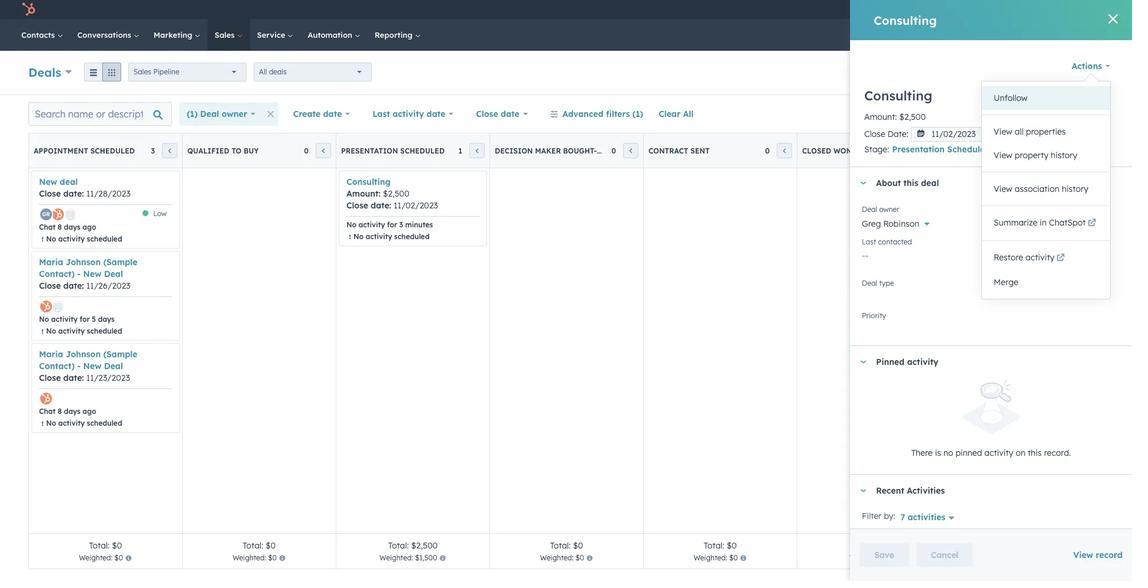 Task type: locate. For each thing, give the bounding box(es) containing it.
:
[[895, 112, 897, 122], [82, 189, 84, 199], [379, 189, 381, 199], [390, 200, 392, 211], [82, 281, 84, 292], [82, 373, 84, 384]]

on
[[1016, 449, 1026, 459]]

2 horizontal spatial $2,500
[[900, 112, 926, 122]]

board actions
[[935, 109, 992, 119]]

total: $0 for scheduled
[[89, 541, 122, 552]]

no activity scheduled down 11/23/2023
[[46, 419, 122, 428]]

contact) inside maria johnson (sample contact) - new deal close date : 11/23/2023
[[39, 361, 75, 372]]

2 (sample from the top
[[103, 350, 137, 360]]

2 chat 8 days ago from the top
[[39, 407, 96, 416]]

1 horizontal spatial last
[[862, 238, 877, 247]]

consulting down presentation scheduled
[[347, 177, 391, 187]]

0 horizontal spatial 3
[[151, 146, 155, 155]]

actions button up board actions
[[936, 63, 987, 82]]

for for 5 days
[[80, 315, 90, 324]]

(1)
[[187, 109, 198, 119], [633, 109, 644, 119]]

1 total: $0 from the left
[[89, 541, 122, 552]]

consulting
[[874, 13, 937, 28], [865, 88, 933, 104], [347, 177, 391, 187]]

maria johnson (sample contact) - new deal close date : 11/23/2023
[[39, 350, 137, 384]]

view all properties link
[[982, 120, 1111, 144]]

no
[[944, 449, 954, 459]]

0 vertical spatial johnson
[[66, 257, 101, 268]]

1 0 from the left
[[304, 146, 309, 155]]

1 horizontal spatial presentation
[[893, 144, 945, 155]]

0 horizontal spatial deal
[[60, 177, 78, 187]]

3 0 from the left
[[765, 146, 770, 155]]

0 horizontal spatial for
[[80, 315, 90, 324]]

restore activity link
[[982, 246, 1111, 271]]

close up stage: on the right top of page
[[865, 129, 886, 140]]

0 for closed won
[[919, 146, 924, 155]]

view left association at the top of page
[[994, 184, 1013, 195]]

0 horizontal spatial actions
[[946, 68, 970, 77]]

select an option
[[862, 317, 926, 327]]

1 vertical spatial for
[[80, 315, 90, 324]]

$2,500 up 11/02/2023
[[383, 189, 410, 199]]

(1) inside advanced filters (1) button
[[633, 109, 644, 119]]

deal inside maria johnson (sample contact) - new deal close date : 11/23/2023
[[104, 361, 123, 372]]

2 8 from the top
[[58, 407, 62, 416]]

0 horizontal spatial presentation
[[341, 146, 398, 155]]

all
[[259, 67, 267, 76], [683, 109, 694, 119]]

1 vertical spatial last
[[862, 238, 877, 247]]

scheduled down "last activity date" popup button
[[400, 146, 445, 155]]

1 horizontal spatial all
[[683, 109, 694, 119]]

all left deals
[[259, 67, 267, 76]]

0 horizontal spatial sales
[[134, 67, 151, 76]]

restore
[[994, 253, 1024, 263]]

2 - from the top
[[77, 361, 81, 372]]

2 closed from the left
[[956, 146, 986, 155]]

1 horizontal spatial closed
[[956, 146, 986, 155]]

no activity scheduled
[[354, 232, 430, 241], [46, 235, 122, 244], [46, 327, 122, 336], [46, 419, 122, 428]]

2 vertical spatial new
[[83, 361, 102, 372]]

close up "decision"
[[476, 109, 498, 119]]

1 horizontal spatial this
[[1028, 449, 1042, 459]]

2 weighted: $0 from the left
[[233, 554, 277, 563]]

0 vertical spatial create
[[1056, 68, 1078, 77]]

4 weighted: from the left
[[540, 554, 574, 563]]

1 vertical spatial chat 8 days ago
[[39, 407, 96, 416]]

)
[[887, 554, 890, 563]]

1 vertical spatial all
[[683, 109, 694, 119]]

total: $2,500
[[388, 541, 438, 552]]

presentation inside popup button
[[893, 144, 945, 155]]

sales inside popup button
[[134, 67, 151, 76]]

ago down 11/23/2023
[[83, 407, 96, 416]]

3 weighted: $0 from the left
[[540, 554, 584, 563]]

help button
[[996, 0, 1017, 19]]

total: for appointment
[[89, 541, 110, 552]]

filters
[[606, 109, 630, 119]]

weighted: $0 for maker
[[540, 554, 584, 563]]

maria down no activity for 5 days
[[39, 350, 63, 360]]

(sample up 11/23/2023
[[103, 350, 137, 360]]

0 vertical spatial ago
[[83, 223, 96, 232]]

: down consulting link
[[379, 189, 381, 199]]

: left 11/28/2023
[[82, 189, 84, 199]]

close down consulting link
[[347, 200, 368, 211]]

no activity scheduled down no activity for 3 minutes
[[354, 232, 430, 241]]

2 caret image from the top
[[860, 490, 867, 493]]

days right the 5
[[98, 315, 115, 324]]

: up no activity for 3 minutes
[[390, 200, 392, 211]]

0 vertical spatial 8
[[58, 223, 62, 232]]

8 down maria johnson (sample contact) - new deal close date : 11/23/2023
[[58, 407, 62, 416]]

deal up 11/23/2023
[[104, 361, 123, 372]]

caret image left "about"
[[860, 182, 867, 185]]

scheduled
[[90, 146, 135, 155], [400, 146, 445, 155], [394, 232, 430, 241], [87, 235, 122, 244], [87, 327, 122, 336], [87, 419, 122, 428]]

deal down 'appointment'
[[60, 177, 78, 187]]

total: for qualified
[[243, 541, 263, 552]]

date up no activity for 3 minutes
[[371, 200, 390, 211]]

calling icon image
[[952, 5, 962, 15]]

2 0 from the left
[[612, 146, 616, 155]]

8 down new deal link
[[58, 223, 62, 232]]

0 horizontal spatial last
[[373, 109, 390, 119]]

2 ago from the top
[[83, 407, 96, 416]]

(sample up the 11/26/2023
[[103, 257, 137, 268]]

8
[[58, 223, 62, 232], [58, 407, 62, 416]]

1 vertical spatial save
[[875, 551, 895, 561]]

won
[[850, 554, 865, 563]]

maria down gr link
[[39, 257, 63, 268]]

maria inside maria johnson (sample contact) - new deal close date : 11/26/2023
[[39, 257, 63, 268]]

contact) up no activity for 5 days
[[39, 269, 75, 280]]

1 horizontal spatial 3
[[399, 221, 403, 229]]

1 maria johnson (sample contact) - new deal link from the top
[[39, 257, 137, 280]]

deals banner
[[28, 60, 1104, 83]]

about this deal
[[877, 178, 939, 189]]

weighted:
[[79, 554, 112, 563], [233, 554, 266, 563], [380, 554, 413, 563], [540, 554, 574, 563], [694, 554, 728, 563]]

(1) up qualified
[[187, 109, 198, 119]]

1 weighted: from the left
[[79, 554, 112, 563]]

qualified to buy
[[187, 146, 259, 155]]

group
[[84, 63, 121, 82]]

0 vertical spatial caret image
[[860, 182, 867, 185]]

no activity for 5 days
[[39, 315, 115, 324]]

2 vertical spatial days
[[64, 407, 80, 416]]

select an option button
[[862, 310, 1121, 330]]

(1) inside (1) deal owner popup button
[[187, 109, 198, 119]]

5 weighted: from the left
[[694, 554, 728, 563]]

2 weighted: from the left
[[233, 554, 266, 563]]

buy
[[244, 146, 259, 155]]

maria inside maria johnson (sample contact) - new deal close date : 11/23/2023
[[39, 350, 63, 360]]

1 vertical spatial chat
[[39, 407, 56, 416]]

weighted: $0 for to
[[233, 554, 277, 563]]

johnson inside maria johnson (sample contact) - new deal close date : 11/23/2023
[[66, 350, 101, 360]]

0 vertical spatial contact)
[[39, 269, 75, 280]]

3 left qualified
[[151, 146, 155, 155]]

2 maria from the top
[[39, 350, 63, 360]]

history
[[1051, 150, 1078, 161], [1062, 184, 1089, 195]]

select
[[862, 317, 886, 327]]

create for create date
[[293, 109, 321, 119]]

1 vertical spatial contact)
[[39, 361, 75, 372]]

Last contacted text field
[[862, 245, 1121, 264]]

owner up greg robinson
[[880, 205, 900, 214]]

all inside popup button
[[259, 67, 267, 76]]

date inside maria johnson (sample contact) - new deal close date : 11/23/2023
[[63, 373, 82, 384]]

3 weighted: from the left
[[380, 554, 413, 563]]

: inside maria johnson (sample contact) - new deal close date : 11/23/2023
[[82, 373, 84, 384]]

1 vertical spatial caret image
[[860, 490, 867, 493]]

decision
[[495, 146, 533, 155]]

consulting left calling icon
[[874, 13, 937, 28]]

for left minutes
[[387, 221, 397, 229]]

- inside maria johnson (sample contact) - new deal close date : 11/23/2023
[[77, 361, 81, 372]]

date:
[[888, 129, 909, 140]]

caret image inside recent activities dropdown button
[[860, 490, 867, 493]]

create inside popup button
[[293, 109, 321, 119]]

11/23/2023
[[86, 373, 130, 384]]

2 horizontal spatial deal
[[1080, 68, 1094, 77]]

1 horizontal spatial for
[[387, 221, 397, 229]]

2 contact) from the top
[[39, 361, 75, 372]]

link opens in a new window image for summarize in chatspot
[[1088, 217, 1097, 231]]

history up chatspot
[[1062, 184, 1089, 195]]

presentation up consulting link
[[341, 146, 398, 155]]

this inside about this deal dropdown button
[[904, 178, 919, 189]]

view record
[[1074, 551, 1123, 561]]

1 horizontal spatial sales
[[215, 30, 237, 40]]

chat for new deal close date : 11/28/2023
[[39, 223, 56, 232]]

1 chat from the top
[[39, 223, 56, 232]]

1 horizontal spatial create
[[1056, 68, 1078, 77]]

1 vertical spatial days
[[98, 315, 115, 324]]

(sample
[[103, 257, 137, 268], [103, 350, 137, 360]]

history for view property history
[[1051, 150, 1078, 161]]

closed lost
[[956, 146, 1006, 155]]

1 vertical spatial (sample
[[103, 350, 137, 360]]

activities
[[907, 486, 945, 497]]

link opens in a new window image for restore activity
[[1057, 252, 1065, 266]]

an
[[888, 317, 898, 327]]

days down new deal close date : 11/28/2023
[[64, 223, 80, 232]]

caret image
[[860, 361, 867, 364]]

caret image up the filter
[[860, 490, 867, 493]]

view property history link
[[982, 144, 1111, 167]]

0 vertical spatial new
[[39, 177, 57, 187]]

robinson
[[884, 219, 920, 230]]

no activity scheduled down no activity for 5 days
[[46, 327, 122, 336]]

date inside maria johnson (sample contact) - new deal close date : 11/26/2023
[[63, 281, 82, 292]]

: inside maria johnson (sample contact) - new deal close date : 11/26/2023
[[82, 281, 84, 292]]

contact) down no activity for 5 days
[[39, 361, 75, 372]]

2 maria johnson (sample contact) - new deal link from the top
[[39, 350, 137, 372]]

create
[[1056, 68, 1078, 77], [293, 109, 321, 119]]

create up unfollow "button"
[[1056, 68, 1078, 77]]

maria for maria johnson (sample contact) - new deal close date : 11/23/2023
[[39, 350, 63, 360]]

1 vertical spatial new
[[83, 269, 102, 280]]

priority
[[862, 312, 887, 321]]

close inside new deal close date : 11/28/2023
[[39, 189, 61, 199]]

1 total: from the left
[[89, 541, 110, 552]]

for left the 5
[[80, 315, 90, 324]]

view record link
[[1074, 551, 1123, 561]]

actions button down 'search' icon on the right
[[1065, 54, 1118, 78]]

ago for 11/23/2023
[[83, 407, 96, 416]]

0 horizontal spatial closed
[[803, 146, 832, 155]]

close image
[[1109, 14, 1118, 24]]

0 vertical spatial consulting
[[874, 13, 937, 28]]

1 vertical spatial johnson
[[66, 350, 101, 360]]

activity inside alert
[[985, 449, 1014, 459]]

presentation down date:
[[893, 144, 945, 155]]

0 vertical spatial maria johnson (sample contact) - new deal link
[[39, 257, 137, 280]]

appointment
[[34, 146, 88, 155]]

johnson up 11/23/2023
[[66, 350, 101, 360]]

1 ago from the top
[[83, 223, 96, 232]]

- inside maria johnson (sample contact) - new deal close date : 11/26/2023
[[77, 269, 81, 280]]

closed for closed won
[[803, 146, 832, 155]]

1 maria from the top
[[39, 257, 63, 268]]

0 vertical spatial chat
[[39, 223, 56, 232]]

Search HubSpot search field
[[966, 25, 1111, 45]]

close inside popup button
[[476, 109, 498, 119]]

0 horizontal spatial amount
[[347, 189, 379, 199]]

actions down search button
[[1072, 61, 1103, 72]]

this right on
[[1028, 449, 1042, 459]]

johnson up the 11/26/2023
[[66, 257, 101, 268]]

2 total: from the left
[[243, 541, 263, 552]]

save for save
[[875, 551, 895, 561]]

total: for presentation
[[388, 541, 409, 552]]

0 vertical spatial all
[[259, 67, 267, 76]]

closed down mm/dd/yyyy text box
[[956, 146, 986, 155]]

1 horizontal spatial $2,500
[[411, 541, 438, 552]]

view left record
[[1074, 551, 1094, 561]]

actions inside deals banner
[[946, 68, 970, 77]]

consulting up amount : $2,500
[[865, 88, 933, 104]]

date up "decision"
[[501, 109, 520, 119]]

presentation for presentation scheduled
[[893, 144, 945, 155]]

close down new deal link
[[39, 189, 61, 199]]

$2,500 up date:
[[900, 112, 926, 122]]

maker
[[535, 146, 561, 155]]

closed
[[803, 146, 832, 155], [956, 146, 986, 155]]

create inside button
[[1056, 68, 1078, 77]]

merge
[[994, 277, 1019, 288]]

deal down presentation scheduled
[[921, 178, 939, 189]]

0 vertical spatial (sample
[[103, 257, 137, 268]]

1 vertical spatial create
[[293, 109, 321, 119]]

date down all deals popup button
[[323, 109, 342, 119]]

amount down consulting link
[[347, 189, 379, 199]]

new inside maria johnson (sample contact) - new deal close date : 11/26/2023
[[83, 269, 102, 280]]

new up gr link
[[39, 177, 57, 187]]

deal
[[1080, 68, 1094, 77], [60, 177, 78, 187], [921, 178, 939, 189]]

view left "all"
[[994, 127, 1013, 137]]

import
[[1005, 68, 1028, 77]]

clear
[[659, 109, 681, 119]]

contact) for maria johnson (sample contact) - new deal close date : 11/26/2023
[[39, 269, 75, 280]]

4 weighted: $0 from the left
[[694, 554, 738, 563]]

(sample inside maria johnson (sample contact) - new deal close date : 11/26/2023
[[103, 257, 137, 268]]

0 vertical spatial last
[[373, 109, 390, 119]]

music
[[1079, 5, 1099, 14]]

1 vertical spatial amount
[[347, 189, 379, 199]]

(1) right filters
[[633, 109, 644, 119]]

greg robinson image
[[1066, 4, 1076, 15]]

menu
[[898, 0, 1118, 19]]

ago down 11/28/2023
[[83, 223, 96, 232]]

new up the 11/26/2023
[[83, 269, 102, 280]]

1 (sample from the top
[[103, 257, 137, 268]]

0 horizontal spatial (1)
[[187, 109, 198, 119]]

scheduled down the 5
[[87, 327, 122, 336]]

0 vertical spatial save
[[1048, 109, 1068, 119]]

save up view all properties link
[[1048, 109, 1068, 119]]

7 activities
[[901, 513, 946, 523]]

2 vertical spatial consulting
[[347, 177, 391, 187]]

date up presentation scheduled
[[427, 109, 446, 119]]

3 total: from the left
[[388, 541, 409, 552]]

menu containing music
[[898, 0, 1118, 19]]

view left 'property' on the top
[[994, 150, 1013, 161]]

deal inside new deal close date : 11/28/2023
[[60, 177, 78, 187]]

0 vertical spatial days
[[64, 223, 80, 232]]

consulting inside consulting amount : $2,500 close date : 11/02/2023
[[347, 177, 391, 187]]

owner
[[222, 109, 247, 119], [880, 205, 900, 214]]

Search name or description search field
[[28, 102, 172, 126]]

0 vertical spatial $2,500
[[900, 112, 926, 122]]

upgrade image
[[899, 5, 910, 16]]

maria johnson (sample contact) - new deal link up the 11/26/2023
[[39, 257, 137, 280]]

5 total: from the left
[[704, 541, 725, 552]]

1 - from the top
[[77, 269, 81, 280]]

1 chat 8 days ago from the top
[[39, 223, 96, 232]]

0 horizontal spatial $2,500
[[383, 189, 410, 199]]

new inside maria johnson (sample contact) - new deal close date : 11/23/2023
[[83, 361, 102, 372]]

0 horizontal spatial actions button
[[936, 63, 987, 82]]

new for maria johnson (sample contact) - new deal close date : 11/23/2023
[[83, 361, 102, 372]]

1 vertical spatial -
[[77, 361, 81, 372]]

1 horizontal spatial owner
[[880, 205, 900, 214]]

0 vertical spatial 3
[[151, 146, 155, 155]]

1 vertical spatial maria
[[39, 350, 63, 360]]

maria johnson (sample contact) - new deal link up 11/23/2023
[[39, 350, 137, 372]]

8 for new deal close date : 11/28/2023
[[58, 223, 62, 232]]

scheduled up maria johnson (sample contact) - new deal close date : 11/26/2023
[[87, 235, 122, 244]]

create for create deal
[[1056, 68, 1078, 77]]

contact) inside maria johnson (sample contact) - new deal close date : 11/26/2023
[[39, 269, 75, 280]]

record
[[1096, 551, 1123, 561]]

deal left type
[[862, 279, 878, 288]]

0 vertical spatial -
[[77, 269, 81, 280]]

- up no activity for 5 days
[[77, 269, 81, 280]]

date inside create date popup button
[[323, 109, 342, 119]]

2 (1) from the left
[[633, 109, 644, 119]]

filter
[[862, 512, 882, 522]]

1 vertical spatial $2,500
[[383, 189, 410, 199]]

maria for maria johnson (sample contact) - new deal close date : 11/26/2023
[[39, 257, 63, 268]]

actions up board actions
[[946, 68, 970, 77]]

qualified
[[187, 146, 229, 155]]

view for view association history
[[994, 184, 1013, 195]]

1 horizontal spatial deal
[[921, 178, 939, 189]]

days for close
[[64, 223, 80, 232]]

0 vertical spatial this
[[904, 178, 919, 189]]

weighted: for presentation
[[380, 554, 413, 563]]

0 vertical spatial sales
[[215, 30, 237, 40]]

(1) deal owner button
[[179, 102, 263, 126]]

1 vertical spatial 8
[[58, 407, 62, 416]]

maria
[[39, 257, 63, 268], [39, 350, 63, 360]]

1 weighted: $0 from the left
[[79, 554, 123, 563]]

sales
[[215, 30, 237, 40], [134, 67, 151, 76]]

history down view all properties link
[[1051, 150, 1078, 161]]

(sample inside maria johnson (sample contact) - new deal close date : 11/23/2023
[[103, 350, 137, 360]]

caret image inside about this deal dropdown button
[[860, 182, 867, 185]]

1 vertical spatial history
[[1062, 184, 1089, 195]]

0 horizontal spatial create
[[293, 109, 321, 119]]

2 johnson from the top
[[66, 350, 101, 360]]

deal inside popup button
[[200, 109, 219, 119]]

there
[[912, 449, 933, 459]]

$2,500 up $1,500
[[411, 541, 438, 552]]

board
[[935, 109, 960, 119]]

caret image for about this deal
[[860, 182, 867, 185]]

calling icon button
[[947, 2, 967, 17]]

1 vertical spatial 3
[[399, 221, 403, 229]]

1 vertical spatial ago
[[83, 407, 96, 416]]

chat 8 days ago down maria johnson (sample contact) - new deal close date : 11/23/2023
[[39, 407, 96, 416]]

(sample for maria johnson (sample contact) - new deal close date : 11/26/2023
[[103, 257, 137, 268]]

date up no activity for 5 days
[[63, 281, 82, 292]]

johnson for 11/26/2023
[[66, 257, 101, 268]]

deal inside maria johnson (sample contact) - new deal close date : 11/26/2023
[[104, 269, 123, 280]]

date left 11/23/2023
[[63, 373, 82, 384]]

deal up view
[[1080, 68, 1094, 77]]

1
[[459, 146, 463, 155]]

1 closed from the left
[[803, 146, 832, 155]]

johnson inside maria johnson (sample contact) - new deal close date : 11/26/2023
[[66, 257, 101, 268]]

1 horizontal spatial (1)
[[633, 109, 644, 119]]

save right (
[[875, 551, 895, 561]]

chat 8 days ago for 11/28/2023
[[39, 223, 96, 232]]

notifications image
[[1041, 5, 1051, 16]]

this right "about"
[[904, 178, 919, 189]]

1 8 from the top
[[58, 223, 62, 232]]

settings image
[[1021, 5, 1032, 16]]

last up presentation scheduled
[[373, 109, 390, 119]]

caret image
[[860, 182, 867, 185], [860, 490, 867, 493]]

owner up to
[[222, 109, 247, 119]]

6 total: from the left
[[858, 541, 879, 552]]

0 vertical spatial chat 8 days ago
[[39, 223, 96, 232]]

1 vertical spatial this
[[1028, 449, 1042, 459]]

- for 11/26/2023
[[77, 269, 81, 280]]

chat 8 days ago for 11/23/2023
[[39, 407, 96, 416]]

0 vertical spatial for
[[387, 221, 397, 229]]

activity inside popup button
[[393, 109, 424, 119]]

1 horizontal spatial save
[[1048, 109, 1068, 119]]

1 vertical spatial maria johnson (sample contact) - new deal link
[[39, 350, 137, 372]]

lost
[[988, 146, 1006, 155]]

close up no activity for 5 days
[[39, 281, 61, 292]]

: inside new deal close date : 11/28/2023
[[82, 189, 84, 199]]

5
[[92, 315, 96, 324]]

save
[[1048, 109, 1068, 119], [875, 551, 895, 561]]

close inside maria johnson (sample contact) - new deal close date : 11/23/2023
[[39, 373, 61, 384]]

total: $0 for won
[[858, 541, 891, 552]]

amount up close date:
[[865, 112, 895, 122]]

0 horizontal spatial this
[[904, 178, 919, 189]]

4 total: from the left
[[550, 541, 571, 552]]

sales pipeline
[[134, 67, 179, 76]]

days for (sample
[[64, 407, 80, 416]]

2 chat from the top
[[39, 407, 56, 416]]

1 johnson from the top
[[66, 257, 101, 268]]

last activity date
[[373, 109, 446, 119]]

view association history
[[994, 184, 1089, 195]]

0 vertical spatial maria
[[39, 257, 63, 268]]

0 horizontal spatial all
[[259, 67, 267, 76]]

0 vertical spatial amount
[[865, 112, 895, 122]]

2 total: $0 from the left
[[243, 541, 276, 552]]

pinned activity button
[[850, 347, 1121, 379]]

1 (1) from the left
[[187, 109, 198, 119]]

deal up the 11/26/2023
[[104, 269, 123, 280]]

about
[[877, 178, 901, 189]]

1 caret image from the top
[[860, 182, 867, 185]]

1 contact) from the top
[[39, 269, 75, 280]]

last
[[373, 109, 390, 119], [862, 238, 877, 247]]

total: for contract
[[704, 541, 725, 552]]

board actions button
[[920, 102, 1014, 126]]

- down no activity for 5 days
[[77, 361, 81, 372]]

last for last activity date
[[373, 109, 390, 119]]

closed left won
[[803, 146, 832, 155]]

close left 11/23/2023
[[39, 373, 61, 384]]

$0
[[112, 541, 122, 552], [266, 541, 276, 552], [573, 541, 583, 552], [727, 541, 737, 552], [881, 541, 891, 552], [114, 554, 123, 563], [268, 554, 277, 563], [576, 554, 584, 563], [730, 554, 738, 563]]

4 total: $0 from the left
[[704, 541, 737, 552]]

last inside popup button
[[373, 109, 390, 119]]

reporting
[[375, 30, 415, 40]]

ago for 11/28/2023
[[83, 223, 96, 232]]

date down new deal link
[[63, 189, 82, 199]]

link opens in a new window image inside restore activity link
[[1057, 252, 1065, 266]]

5 total: $0 from the left
[[858, 541, 891, 552]]

presentation
[[893, 144, 945, 155], [341, 146, 398, 155]]

deal up qualified
[[200, 109, 219, 119]]

total:
[[89, 541, 110, 552], [243, 541, 263, 552], [388, 541, 409, 552], [550, 541, 571, 552], [704, 541, 725, 552], [858, 541, 879, 552]]

0 horizontal spatial save
[[875, 551, 895, 561]]

search button
[[1102, 25, 1122, 45]]

0 vertical spatial owner
[[222, 109, 247, 119]]

sales left service
[[215, 30, 237, 40]]

gr link
[[39, 208, 53, 222]]

deal inside button
[[1080, 68, 1094, 77]]

sales left pipeline
[[134, 67, 151, 76]]

0 horizontal spatial owner
[[222, 109, 247, 119]]

3 total: $0 from the left
[[550, 541, 583, 552]]

4 0 from the left
[[919, 146, 924, 155]]

create date button
[[286, 102, 358, 126]]

all right the clear
[[683, 109, 694, 119]]

activity inside "dropdown button"
[[908, 357, 939, 368]]

recent activities button
[[850, 476, 1121, 508]]

1 vertical spatial sales
[[134, 67, 151, 76]]

new up 11/23/2023
[[83, 361, 102, 372]]

group inside deals banner
[[84, 63, 121, 82]]

maria johnson (sample contact) - new deal link for 11/26/2023
[[39, 257, 137, 280]]

create down all deals popup button
[[293, 109, 321, 119]]

link opens in a new window image
[[1088, 217, 1097, 231], [1088, 219, 1097, 228], [1057, 252, 1065, 266]]

no activity for 3 minutes
[[347, 221, 433, 229]]

0 vertical spatial history
[[1051, 150, 1078, 161]]

view
[[994, 127, 1013, 137], [994, 150, 1013, 161], [994, 184, 1013, 195], [1074, 551, 1094, 561]]

chat 8 days ago down gr link
[[39, 223, 96, 232]]

in
[[597, 146, 607, 155]]

marketing link
[[147, 19, 208, 51]]

1 horizontal spatial actions
[[1072, 61, 1103, 72]]

: left 11/23/2023
[[82, 373, 84, 384]]

date inside new deal close date : 11/28/2023
[[63, 189, 82, 199]]

marketplaces image
[[976, 5, 987, 16]]



Task type: vqa. For each thing, say whether or not it's contained in the screenshot.
Set up payments link
no



Task type: describe. For each thing, give the bounding box(es) containing it.
presentation scheduled
[[893, 144, 991, 155]]

upgrade
[[912, 6, 944, 15]]

scheduled
[[948, 144, 991, 155]]

1 vertical spatial consulting
[[865, 88, 933, 104]]

no activity scheduled for 11/23/2023
[[46, 419, 122, 428]]

pinned
[[956, 449, 983, 459]]

history for view association history
[[1062, 184, 1089, 195]]

contacts link
[[14, 19, 70, 51]]

property
[[1015, 150, 1049, 161]]

0 for decision maker bought-in
[[612, 146, 616, 155]]

summarize
[[994, 218, 1038, 228]]

close inside consulting amount : $2,500 close date : 11/02/2023
[[347, 200, 368, 211]]

filter by:
[[862, 512, 896, 522]]

1 horizontal spatial actions button
[[1065, 54, 1118, 78]]

actions button inside deals banner
[[936, 63, 987, 82]]

MM/DD/YYYY text field
[[911, 127, 996, 142]]

save for save view
[[1048, 109, 1068, 119]]

create deal
[[1056, 68, 1094, 77]]

total: $0 for to
[[243, 541, 276, 552]]

sent
[[691, 146, 710, 155]]

weighted: for appointment
[[79, 554, 112, 563]]

create date
[[293, 109, 342, 119]]

: up date:
[[895, 112, 897, 122]]

- for 11/23/2023
[[77, 361, 81, 372]]

recent
[[877, 486, 905, 497]]

scheduled down 11/23/2023
[[87, 419, 122, 428]]

clear all button
[[651, 102, 702, 126]]

contact) for maria johnson (sample contact) - new deal close date : 11/23/2023
[[39, 361, 75, 372]]

contract
[[649, 146, 689, 155]]

(sample for maria johnson (sample contact) - new deal close date : 11/23/2023
[[103, 350, 137, 360]]

caret image for recent activities
[[860, 490, 867, 493]]

low
[[153, 210, 167, 218]]

view for view property history
[[994, 150, 1013, 161]]

5 0 from the left
[[1072, 146, 1077, 155]]

11/02/2023
[[394, 200, 438, 211]]

no activity scheduled for 11/28/2023
[[46, 235, 122, 244]]

import button
[[994, 63, 1038, 82]]

cancel
[[931, 551, 959, 561]]

100%
[[869, 554, 887, 563]]

marketing
[[154, 30, 195, 40]]

is
[[935, 449, 942, 459]]

summarize in chatspot
[[994, 218, 1086, 228]]

greg
[[862, 219, 881, 230]]

scheduled down minutes
[[394, 232, 430, 241]]

recent activities
[[877, 486, 945, 497]]

to
[[232, 146, 242, 155]]

this inside 'there is no pinned activity on this record.' alert
[[1028, 449, 1042, 459]]

greg robinson button
[[862, 212, 1121, 232]]

actions
[[962, 109, 992, 119]]

won ( 100% )
[[850, 554, 890, 563]]

all inside button
[[683, 109, 694, 119]]

greg robinson
[[862, 219, 920, 230]]

total: for decision
[[550, 541, 571, 552]]

weighted: for qualified
[[233, 554, 266, 563]]

deals
[[28, 65, 61, 80]]

last activity date button
[[365, 102, 461, 126]]

deals button
[[28, 64, 72, 81]]

amount inside consulting amount : $2,500 close date : 11/02/2023
[[347, 189, 379, 199]]

maria johnson (sample contact) - new deal link for 11/23/2023
[[39, 350, 137, 372]]

all deals
[[259, 67, 287, 76]]

total: $0 for sent
[[704, 541, 737, 552]]

2 vertical spatial $2,500
[[411, 541, 438, 552]]

0 for qualified to buy
[[304, 146, 309, 155]]

chatspot
[[1049, 218, 1086, 228]]

automation
[[308, 30, 355, 40]]

total: for closed
[[858, 541, 879, 552]]

8 for maria johnson (sample contact) - new deal close date : 11/23/2023
[[58, 407, 62, 416]]

there is no pinned activity on this record. alert
[[862, 381, 1121, 461]]

create deal button
[[1045, 63, 1104, 82]]

weighted: $0 for scheduled
[[79, 554, 123, 563]]

bought-
[[563, 146, 597, 155]]

appointment scheduled
[[34, 146, 135, 155]]

all deals button
[[254, 63, 372, 82]]

association
[[1015, 184, 1060, 195]]

search image
[[1108, 31, 1116, 39]]

new for maria johnson (sample contact) - new deal close date : 11/26/2023
[[83, 269, 102, 280]]

advanced
[[563, 109, 604, 119]]

deal owner
[[862, 205, 900, 214]]

deal for new
[[60, 177, 78, 187]]

date inside "last activity date" popup button
[[427, 109, 446, 119]]

new deal link
[[39, 177, 78, 187]]

service link
[[250, 19, 301, 51]]

weighted: $0 for sent
[[694, 554, 738, 563]]

close date button
[[469, 102, 536, 126]]

last for last contacted
[[862, 238, 877, 247]]

new inside new deal close date : 11/28/2023
[[39, 177, 57, 187]]

view for view all properties
[[994, 127, 1013, 137]]

option
[[900, 317, 926, 327]]

no activity scheduled for 11/26/2023
[[46, 327, 122, 336]]

$2,500 inside consulting amount : $2,500 close date : 11/02/2023
[[383, 189, 410, 199]]

consulting link
[[347, 177, 391, 187]]

amount : $2,500
[[865, 112, 926, 122]]

date inside close date popup button
[[501, 109, 520, 119]]

deal inside dropdown button
[[921, 178, 939, 189]]

presentation for presentation scheduled
[[341, 146, 398, 155]]

view
[[1071, 109, 1089, 119]]

0 for contract sent
[[765, 146, 770, 155]]

closed for closed lost
[[956, 146, 986, 155]]

7 activities button
[[900, 513, 960, 523]]

help image
[[1001, 5, 1012, 16]]

7 activities button
[[900, 509, 962, 525]]

notifications button
[[1036, 0, 1056, 19]]

johnson for 11/23/2023
[[66, 350, 101, 360]]

weighted: for decision
[[540, 554, 574, 563]]

minutes
[[405, 221, 433, 229]]

chat for maria johnson (sample contact) - new deal close date : 11/23/2023
[[39, 407, 56, 416]]

deal for create
[[1080, 68, 1094, 77]]

view for view record
[[1074, 551, 1094, 561]]

view association history link
[[982, 177, 1111, 201]]

sales for sales pipeline
[[134, 67, 151, 76]]

maria johnson (sample contact) - new deal close date : 11/26/2023
[[39, 257, 137, 292]]

1 vertical spatial owner
[[880, 205, 900, 214]]

date inside consulting amount : $2,500 close date : 11/02/2023
[[371, 200, 390, 211]]

weighted: $1,500
[[380, 554, 437, 563]]

conversations
[[77, 30, 134, 40]]

save view button
[[1021, 102, 1104, 126]]

restore activity
[[994, 253, 1055, 263]]

close date:
[[865, 129, 909, 140]]

pinned activity
[[877, 357, 939, 368]]

advanced filters (1) button
[[543, 102, 651, 126]]

sales pipeline button
[[128, 63, 247, 82]]

reporting link
[[368, 19, 428, 51]]

deal up greg
[[862, 205, 878, 214]]

for for 3 minutes
[[387, 221, 397, 229]]

contract sent
[[649, 146, 710, 155]]

close inside maria johnson (sample contact) - new deal close date : 11/26/2023
[[39, 281, 61, 292]]

total: $0 for maker
[[550, 541, 583, 552]]

scheduled down search name or description search field
[[90, 146, 135, 155]]

won
[[834, 146, 852, 155]]

pipeline
[[153, 67, 179, 76]]

sales for sales
[[215, 30, 237, 40]]

1 horizontal spatial amount
[[865, 112, 895, 122]]

hubspot link
[[14, 2, 44, 17]]

link opens in a new window image
[[1057, 254, 1065, 263]]

hubspot image
[[21, 2, 35, 17]]

cancel button
[[917, 544, 974, 568]]

sales link
[[208, 19, 250, 51]]

owner inside popup button
[[222, 109, 247, 119]]

11/26/2023
[[86, 281, 131, 292]]

weighted: for contract
[[694, 554, 728, 563]]

properties
[[1026, 127, 1066, 137]]

in
[[1040, 218, 1047, 228]]

clear all
[[659, 109, 694, 119]]

unfollow
[[994, 93, 1028, 104]]

save view
[[1048, 109, 1089, 119]]



